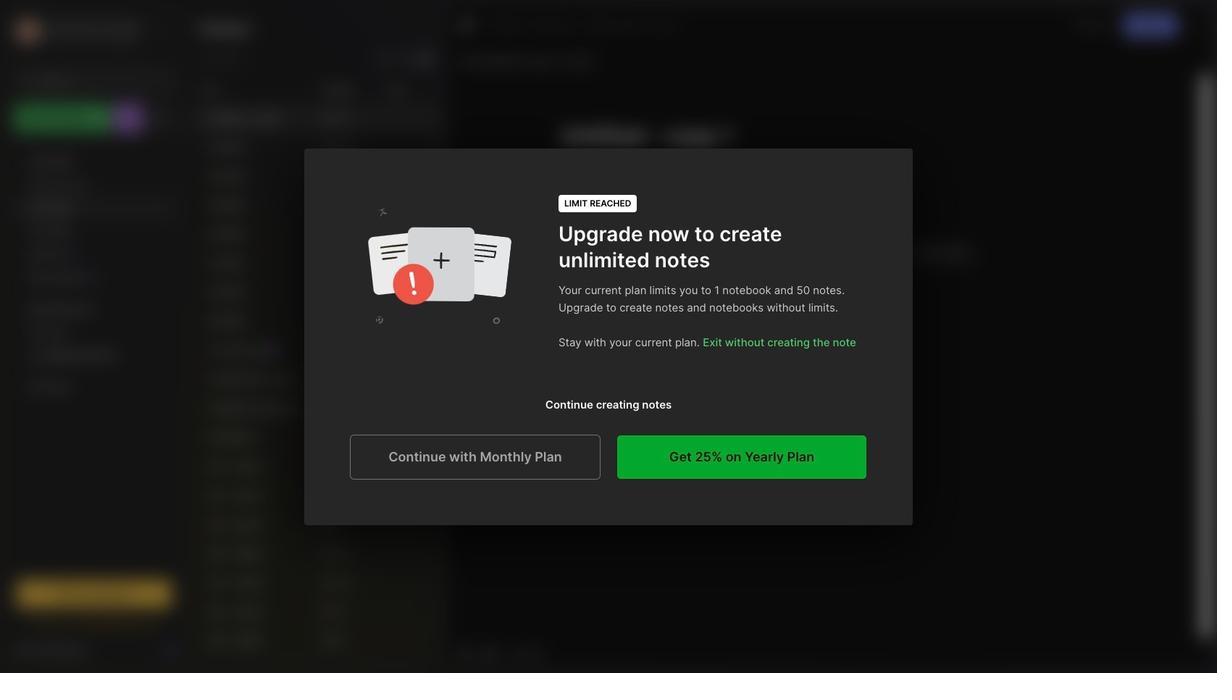 Task type: describe. For each thing, give the bounding box(es) containing it.
expand tags image
[[19, 328, 28, 337]]

main element
[[0, 0, 188, 673]]

tree inside main element
[[5, 141, 183, 564]]

add tag image
[[482, 645, 499, 662]]

expand note image
[[459, 17, 476, 34]]



Task type: vqa. For each thing, say whether or not it's contained in the screenshot.
'Main' element
yes



Task type: locate. For each thing, give the bounding box(es) containing it.
tree
[[5, 141, 183, 564]]

note window element
[[448, 4, 1213, 669]]

none search field inside main element
[[40, 72, 162, 89]]

Note Editor text field
[[449, 75, 1212, 638]]

add a reminder image
[[457, 645, 475, 662]]

row group
[[188, 104, 464, 673]]

cell
[[316, 191, 381, 220]]

None search field
[[40, 72, 162, 89]]

Search text field
[[40, 74, 162, 88]]

expand notebooks image
[[19, 305, 28, 314]]



